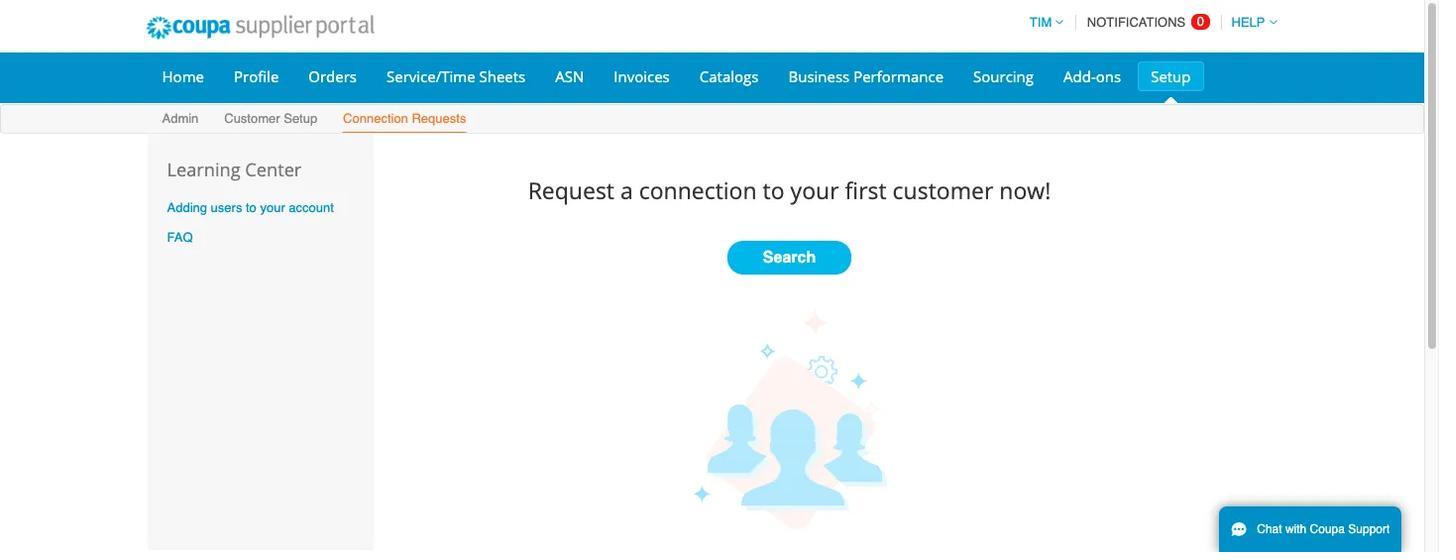 Task type: vqa. For each thing, say whether or not it's contained in the screenshot.
"users"
yes



Task type: locate. For each thing, give the bounding box(es) containing it.
to right "users" on the left
[[246, 200, 257, 215]]

profile
[[234, 66, 279, 86]]

0 horizontal spatial to
[[246, 200, 257, 215]]

setup right 'ons'
[[1151, 66, 1191, 86]]

orders
[[309, 66, 357, 86]]

chat
[[1257, 522, 1282, 536]]

adding
[[167, 200, 207, 215]]

catalogs
[[700, 66, 759, 86]]

home link
[[149, 61, 217, 91]]

to
[[763, 174, 785, 206], [246, 200, 257, 215]]

invoices link
[[601, 61, 683, 91]]

coupa
[[1310, 522, 1345, 536]]

connection
[[639, 174, 757, 206]]

business performance
[[788, 66, 944, 86]]

0 horizontal spatial setup
[[284, 111, 317, 126]]

customer
[[224, 111, 280, 126]]

your left first
[[791, 174, 839, 206]]

asn
[[555, 66, 584, 86]]

setup
[[1151, 66, 1191, 86], [284, 111, 317, 126]]

asn link
[[542, 61, 597, 91]]

sheets
[[479, 66, 526, 86]]

now!
[[999, 174, 1051, 206]]

search button
[[728, 241, 851, 275]]

0 horizontal spatial your
[[260, 200, 285, 215]]

customer setup link
[[223, 107, 318, 133]]

connection
[[343, 111, 408, 126]]

first
[[845, 174, 887, 206]]

customer
[[893, 174, 993, 206]]

customer setup
[[224, 111, 317, 126]]

1 vertical spatial setup
[[284, 111, 317, 126]]

with
[[1285, 522, 1307, 536]]

to up search button
[[763, 174, 785, 206]]

setup right customer
[[284, 111, 317, 126]]

admin
[[162, 111, 199, 126]]

your
[[791, 174, 839, 206], [260, 200, 285, 215]]

connection requests link
[[342, 107, 467, 133]]

account
[[289, 200, 334, 215]]

business performance link
[[776, 61, 957, 91]]

faq
[[167, 230, 193, 245]]

coupa supplier portal image
[[132, 3, 388, 53]]

learning center
[[167, 158, 302, 181]]

add-ons
[[1064, 66, 1121, 86]]

service/time sheets
[[387, 66, 526, 86]]

your down the center
[[260, 200, 285, 215]]

center
[[245, 158, 302, 181]]

1 horizontal spatial setup
[[1151, 66, 1191, 86]]

adding users to your account link
[[167, 200, 334, 215]]

chat with coupa support button
[[1219, 506, 1402, 552]]



Task type: describe. For each thing, give the bounding box(es) containing it.
orders link
[[296, 61, 370, 91]]

1 horizontal spatial to
[[763, 174, 785, 206]]

add-
[[1064, 66, 1096, 86]]

admin link
[[161, 107, 200, 133]]

users
[[211, 200, 242, 215]]

chat with coupa support
[[1257, 522, 1390, 536]]

request a connection to your first customer now!
[[528, 174, 1051, 206]]

connection requests
[[343, 111, 466, 126]]

service/time
[[387, 66, 475, 86]]

ons
[[1096, 66, 1121, 86]]

learning
[[167, 158, 240, 181]]

setup link
[[1138, 61, 1204, 91]]

adding users to your account
[[167, 200, 334, 215]]

catalogs link
[[687, 61, 772, 91]]

add-ons link
[[1051, 61, 1134, 91]]

service/time sheets link
[[374, 61, 538, 91]]

performance
[[854, 66, 944, 86]]

faq link
[[167, 230, 193, 245]]

support
[[1348, 522, 1390, 536]]

business
[[788, 66, 850, 86]]

sourcing
[[973, 66, 1034, 86]]

home
[[162, 66, 204, 86]]

request
[[528, 174, 615, 206]]

search
[[763, 249, 816, 267]]

a
[[620, 174, 633, 206]]

invoices
[[614, 66, 670, 86]]

requests
[[412, 111, 466, 126]]

profile link
[[221, 61, 292, 91]]

sourcing link
[[961, 61, 1047, 91]]

1 horizontal spatial your
[[791, 174, 839, 206]]

0 vertical spatial setup
[[1151, 66, 1191, 86]]



